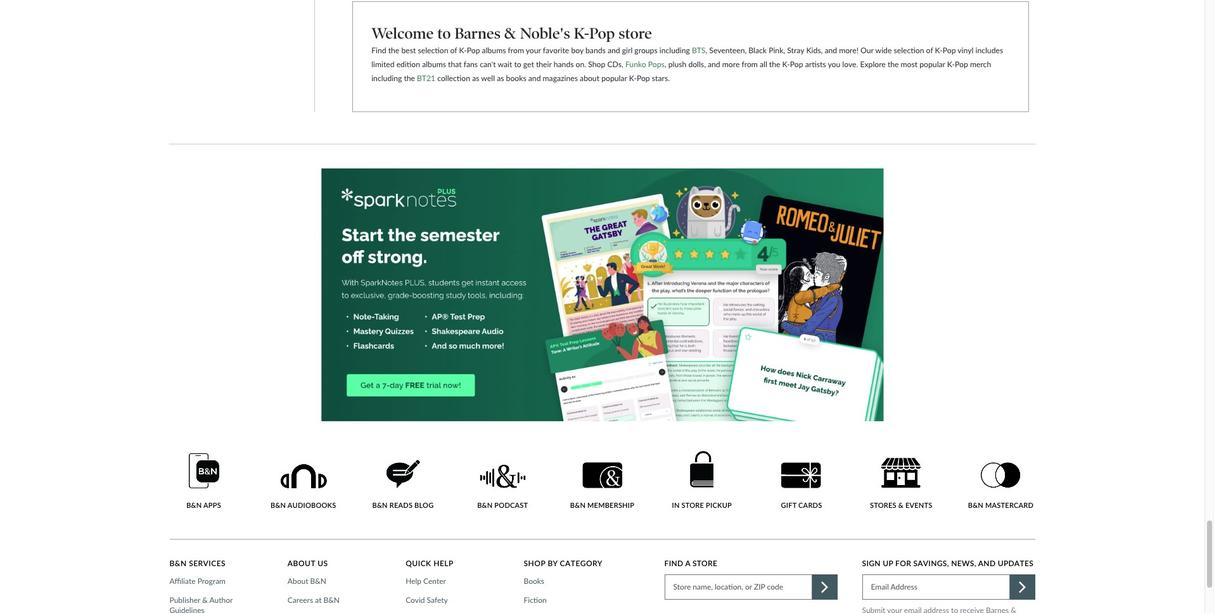 Task type: describe. For each thing, give the bounding box(es) containing it.
b&n mastercard
[[968, 501, 1034, 510]]

b&n audiobooks link
[[269, 464, 338, 510]]

help center link
[[406, 577, 450, 587]]

0 vertical spatial albums
[[482, 46, 506, 55]]

program
[[197, 577, 226, 586]]

b&n right at
[[324, 596, 340, 605]]

for
[[896, 559, 911, 568]]

bt21 collection as well as books and magazines about popular k-pop stars.
[[417, 73, 670, 83]]

audiobooks
[[288, 501, 336, 510]]

blog
[[415, 501, 434, 510]]

explore
[[860, 59, 886, 69]]

1 of from the left
[[450, 46, 457, 55]]

reads
[[390, 501, 413, 510]]

get
[[523, 59, 534, 69]]

noble's
[[520, 24, 570, 43]]

boy
[[571, 46, 584, 55]]

vinyl
[[958, 46, 974, 55]]

shop
[[588, 59, 605, 69]]

, plush dolls, and more from all the k-pop artists you love. explore the most popular k-pop merch including the
[[371, 59, 991, 83]]

fiction link
[[524, 596, 551, 606]]

b&n podcast link
[[468, 465, 537, 510]]

find a store
[[664, 559, 718, 568]]

b&n mastercard link
[[967, 463, 1035, 510]]

updates
[[998, 559, 1034, 568]]

us
[[318, 559, 328, 568]]

gift cards
[[781, 501, 822, 510]]

, for plush
[[665, 59, 666, 69]]

podcast
[[495, 501, 528, 510]]

albums inside the , seventeen, black pink, stray kids, and more! our wide selection of k-pop vinyl includes limited edition albums that fans can't wait to get their hands on. shop cds,
[[422, 59, 446, 69]]

b&n for b&n mastercard
[[968, 501, 984, 510]]

welcome
[[371, 24, 434, 43]]

you
[[828, 59, 840, 69]]

limited
[[371, 59, 395, 69]]

0 vertical spatial &
[[504, 24, 516, 43]]

magazines
[[543, 73, 578, 83]]

k- inside the , seventeen, black pink, stray kids, and more! our wide selection of k-pop vinyl includes limited edition albums that fans can't wait to get their hands on. shop cds,
[[935, 46, 943, 55]]

wait
[[498, 59, 512, 69]]

in store pickup link
[[668, 451, 736, 510]]

selection inside the , seventeen, black pink, stray kids, and more! our wide selection of k-pop vinyl includes limited edition albums that fans can't wait to get their hands on. shop cds,
[[894, 46, 924, 55]]

that
[[448, 59, 462, 69]]

b&n down us
[[310, 577, 326, 586]]

center
[[423, 577, 446, 586]]

and inside , plush dolls, and more from all the k-pop artists you love. explore the most popular k-pop merch including the
[[708, 59, 720, 69]]

b&n apps
[[186, 501, 221, 510]]

pop up 'bands'
[[589, 24, 615, 43]]

safety
[[427, 596, 448, 605]]

the left most
[[888, 59, 899, 69]]

your
[[526, 46, 541, 55]]

the right all
[[769, 59, 780, 69]]

store
[[619, 24, 652, 43]]

covid safety link
[[406, 596, 452, 606]]

help center
[[406, 577, 446, 586]]

store
[[693, 559, 718, 568]]

k- up fans
[[459, 46, 467, 55]]

help inside help center link
[[406, 577, 421, 586]]

at
[[315, 596, 322, 605]]

books
[[524, 577, 544, 586]]

b&n podcast
[[477, 501, 528, 510]]

0 horizontal spatial from
[[508, 46, 524, 55]]

wide
[[876, 46, 892, 55]]

fiction
[[524, 596, 547, 605]]

b&n reads blog link
[[369, 460, 437, 510]]

about us
[[288, 559, 328, 568]]

b&n for b&n audiobooks
[[271, 501, 286, 510]]

of inside the , seventeen, black pink, stray kids, and more! our wide selection of k-pop vinyl includes limited edition albums that fans can't wait to get their hands on. shop cds,
[[926, 46, 933, 55]]

includes
[[976, 46, 1003, 55]]

the down edition
[[404, 73, 415, 83]]

pop down funko pops at the top of page
[[637, 73, 650, 83]]

b&n for b&n membership
[[570, 501, 586, 510]]

can't
[[480, 59, 496, 69]]

store
[[682, 501, 704, 510]]

b&n reads blog
[[372, 501, 434, 510]]

b&n for b&n reads blog
[[372, 501, 388, 510]]

to inside the , seventeen, black pink, stray kids, and more! our wide selection of k-pop vinyl includes limited edition albums that fans can't wait to get their hands on. shop cds,
[[514, 59, 521, 69]]

stars.
[[652, 73, 670, 83]]

shop by category
[[524, 559, 603, 568]]

well
[[481, 73, 495, 83]]

plush
[[668, 59, 687, 69]]

love.
[[842, 59, 858, 69]]

affiliate
[[170, 577, 196, 586]]

their
[[536, 59, 552, 69]]

k- down pink,
[[782, 59, 790, 69]]

gift cards link
[[767, 463, 836, 510]]

pop down "vinyl"
[[955, 59, 968, 69]]

publisher
[[170, 596, 200, 605]]

stray
[[787, 46, 804, 55]]

sign
[[862, 559, 881, 568]]

fans
[[464, 59, 478, 69]]

about for about b&n
[[288, 577, 308, 586]]

funko pops
[[625, 59, 665, 69]]

bts
[[692, 46, 706, 55]]



Task type: vqa. For each thing, say whether or not it's contained in the screenshot.
Publisher & Author Guidelines &
yes



Task type: locate. For each thing, give the bounding box(es) containing it.
b&n services
[[170, 559, 226, 568]]

albums
[[482, 46, 506, 55], [422, 59, 446, 69]]

barnes
[[455, 24, 501, 43]]

0 horizontal spatial find
[[371, 46, 386, 55]]

services
[[189, 559, 226, 568]]

of up that
[[450, 46, 457, 55]]

2 of from the left
[[926, 46, 933, 55]]

0 vertical spatial find
[[371, 46, 386, 55]]

k- down funko
[[629, 73, 637, 83]]

b&n for b&n apps
[[186, 501, 202, 510]]

hands
[[554, 59, 574, 69]]

b&n apps link
[[170, 453, 238, 510]]

1 horizontal spatial including
[[660, 46, 690, 55]]

news,
[[951, 559, 976, 568]]

0 horizontal spatial ,
[[665, 59, 666, 69]]

0 horizontal spatial of
[[450, 46, 457, 55]]

0 horizontal spatial as
[[472, 73, 479, 83]]

1 vertical spatial about
[[288, 577, 308, 586]]

1 vertical spatial help
[[406, 577, 421, 586]]

k- left "vinyl"
[[935, 46, 943, 55]]

pops
[[648, 59, 665, 69]]

including inside , plush dolls, and more from all the k-pop artists you love. explore the most popular k-pop merch including the
[[371, 73, 402, 83]]

find
[[371, 46, 386, 55], [664, 559, 683, 568]]

0 horizontal spatial to
[[437, 24, 451, 43]]

find left the a
[[664, 559, 683, 568]]

of
[[450, 46, 457, 55], [926, 46, 933, 55]]

covid
[[406, 596, 425, 605]]

membership
[[587, 501, 634, 510]]

0 vertical spatial including
[[660, 46, 690, 55]]

k- left merch
[[947, 59, 955, 69]]

careers
[[288, 596, 313, 605]]

b&n left "membership"
[[570, 501, 586, 510]]

as left "well"
[[472, 73, 479, 83]]

0 horizontal spatial including
[[371, 73, 402, 83]]

author
[[209, 596, 233, 605]]

including
[[660, 46, 690, 55], [371, 73, 402, 83]]

popular inside , plush dolls, and more from all the k-pop artists you love. explore the most popular k-pop merch including the
[[920, 59, 945, 69]]

1 as from the left
[[472, 73, 479, 83]]

selection right best
[[418, 46, 448, 55]]

,
[[706, 46, 707, 55], [665, 59, 666, 69]]

stores
[[870, 501, 897, 510]]

to
[[437, 24, 451, 43], [514, 59, 521, 69]]

2 as from the left
[[497, 73, 504, 83]]

1 vertical spatial to
[[514, 59, 521, 69]]

bts link
[[692, 46, 706, 55]]

in
[[672, 501, 680, 510]]

about b&n
[[288, 577, 326, 586]]

find for find a store
[[664, 559, 683, 568]]

1 vertical spatial &
[[898, 501, 904, 510]]

1 vertical spatial popular
[[602, 73, 627, 83]]

2 about from the top
[[288, 577, 308, 586]]

& inside publisher & author guidelines
[[202, 596, 208, 605]]

of left "vinyl"
[[926, 46, 933, 55]]

help
[[434, 559, 454, 568], [406, 577, 421, 586]]

popular down cds,
[[602, 73, 627, 83]]

find up limited
[[371, 46, 386, 55]]

as right "well"
[[497, 73, 504, 83]]

b&n up affiliate
[[170, 559, 187, 568]]

collection
[[437, 73, 470, 83]]

0 vertical spatial help
[[434, 559, 454, 568]]

including up plush
[[660, 46, 690, 55]]

pop
[[589, 24, 615, 43], [467, 46, 480, 55], [943, 46, 956, 55], [790, 59, 803, 69], [955, 59, 968, 69], [637, 73, 650, 83]]

most
[[901, 59, 918, 69]]

& left author
[[202, 596, 208, 605]]

pop up fans
[[467, 46, 480, 55]]

0 vertical spatial ,
[[706, 46, 707, 55]]

, for seventeen,
[[706, 46, 707, 55]]

about up the careers
[[288, 577, 308, 586]]

books
[[506, 73, 526, 83]]

0 vertical spatial from
[[508, 46, 524, 55]]

1 about from the top
[[288, 559, 315, 568]]

1 vertical spatial ,
[[665, 59, 666, 69]]

our
[[861, 46, 874, 55]]

groups
[[635, 46, 658, 55]]

& right stores
[[898, 501, 904, 510]]

black
[[749, 46, 767, 55]]

find the best selection of k-pop albums from your favorite boy bands and girl groups including bts
[[371, 46, 706, 55]]

advertisement element
[[321, 169, 884, 422]]

b&n for b&n podcast
[[477, 501, 493, 510]]

1 vertical spatial including
[[371, 73, 402, 83]]

2 vertical spatial &
[[202, 596, 208, 605]]

b&n for b&n services
[[170, 559, 187, 568]]

0 vertical spatial about
[[288, 559, 315, 568]]

pop down stray
[[790, 59, 803, 69]]

affiliate program
[[170, 577, 226, 586]]

1 vertical spatial find
[[664, 559, 683, 568]]

about for about us
[[288, 559, 315, 568]]

sign up for savings, news, and updates
[[862, 559, 1034, 568]]

Please complete this field text field
[[862, 575, 1010, 600]]

stores & events link
[[867, 458, 936, 510]]

from left all
[[742, 59, 758, 69]]

, inside the , seventeen, black pink, stray kids, and more! our wide selection of k-pop vinyl includes limited edition albums that fans can't wait to get their hands on. shop cds,
[[706, 46, 707, 55]]

2 selection from the left
[[894, 46, 924, 55]]

pop inside the , seventeen, black pink, stray kids, and more! our wide selection of k-pop vinyl includes limited edition albums that fans can't wait to get their hands on. shop cds,
[[943, 46, 956, 55]]

and right news,
[[978, 559, 996, 568]]

, up dolls,
[[706, 46, 707, 55]]

careers at b&n
[[288, 596, 340, 605]]

and up you
[[825, 46, 837, 55]]

bt21 link
[[417, 73, 435, 83]]

cards
[[799, 501, 822, 510]]

more!
[[839, 46, 859, 55]]

help up center at the left bottom of the page
[[434, 559, 454, 568]]

apps
[[203, 501, 221, 510]]

best
[[401, 46, 416, 55]]

, left plush
[[665, 59, 666, 69]]

& up wait
[[504, 24, 516, 43]]

2 horizontal spatial &
[[898, 501, 904, 510]]

stores & events
[[870, 501, 933, 510]]

cds,
[[607, 59, 623, 69]]

about b&n link
[[288, 577, 330, 587]]

1 horizontal spatial popular
[[920, 59, 945, 69]]

quick
[[406, 559, 431, 568]]

b&n audiobooks
[[271, 501, 336, 510]]

k- up boy
[[574, 24, 589, 43]]

the
[[388, 46, 399, 55], [769, 59, 780, 69], [888, 59, 899, 69], [404, 73, 415, 83]]

1 vertical spatial albums
[[422, 59, 446, 69]]

1 horizontal spatial as
[[497, 73, 504, 83]]

and down get
[[528, 73, 541, 83]]

0 horizontal spatial selection
[[418, 46, 448, 55]]

bt21
[[417, 73, 435, 83]]

0 horizontal spatial help
[[406, 577, 421, 586]]

1 horizontal spatial ,
[[706, 46, 707, 55]]

dolls,
[[688, 59, 706, 69]]

to up that
[[437, 24, 451, 43]]

&
[[504, 24, 516, 43], [898, 501, 904, 510], [202, 596, 208, 605]]

1 horizontal spatial find
[[664, 559, 683, 568]]

pickup
[[706, 501, 732, 510]]

mastercard
[[985, 501, 1034, 510]]

and inside the , seventeen, black pink, stray kids, and more! our wide selection of k-pop vinyl includes limited edition albums that fans can't wait to get their hands on. shop cds,
[[825, 46, 837, 55]]

pop left "vinyl"
[[943, 46, 956, 55]]

1 horizontal spatial selection
[[894, 46, 924, 55]]

a
[[685, 559, 691, 568]]

guidelines
[[170, 606, 205, 613]]

more
[[722, 59, 740, 69]]

, seventeen, black pink, stray kids, and more! our wide selection of k-pop vinyl includes limited edition albums that fans can't wait to get their hands on. shop cds,
[[371, 46, 1003, 69]]

0 horizontal spatial &
[[202, 596, 208, 605]]

find for find the best selection of k-pop albums from your favorite boy bands and girl groups including bts
[[371, 46, 386, 55]]

albums up can't
[[482, 46, 506, 55]]

b&n left reads
[[372, 501, 388, 510]]

girl
[[622, 46, 633, 55]]

popular right most
[[920, 59, 945, 69]]

books link
[[524, 577, 548, 587]]

b&n left the apps
[[186, 501, 202, 510]]

& for stores & events
[[898, 501, 904, 510]]

from inside , plush dolls, and more from all the k-pop artists you love. explore the most popular k-pop merch including the
[[742, 59, 758, 69]]

1 horizontal spatial help
[[434, 559, 454, 568]]

0 vertical spatial to
[[437, 24, 451, 43]]

1 horizontal spatial albums
[[482, 46, 506, 55]]

about
[[288, 559, 315, 568], [288, 577, 308, 586]]

edition
[[396, 59, 420, 69]]

help down quick
[[406, 577, 421, 586]]

kids,
[[806, 46, 823, 55]]

about up about b&n
[[288, 559, 315, 568]]

selection up most
[[894, 46, 924, 55]]

b&n membership
[[570, 501, 634, 510]]

funko
[[625, 59, 646, 69]]

& for publisher & author guidelines
[[202, 596, 208, 605]]

1 horizontal spatial from
[[742, 59, 758, 69]]

1 horizontal spatial &
[[504, 24, 516, 43]]

0 horizontal spatial albums
[[422, 59, 446, 69]]

b&n left podcast
[[477, 501, 493, 510]]

1 horizontal spatial to
[[514, 59, 521, 69]]

covid safety
[[406, 596, 448, 605]]

on.
[[576, 59, 586, 69]]

1 horizontal spatial of
[[926, 46, 933, 55]]

artists
[[805, 59, 826, 69]]

events
[[906, 501, 933, 510]]

quick help
[[406, 559, 454, 568]]

as
[[472, 73, 479, 83], [497, 73, 504, 83]]

b&n membership link
[[568, 463, 637, 510]]

including down limited
[[371, 73, 402, 83]]

the left best
[[388, 46, 399, 55]]

and right dolls,
[[708, 59, 720, 69]]

, inside , plush dolls, and more from all the k-pop artists you love. explore the most popular k-pop merch including the
[[665, 59, 666, 69]]

b&n left audiobooks
[[271, 501, 286, 510]]

Please complete this field to find a store text field
[[664, 575, 812, 600]]

merch
[[970, 59, 991, 69]]

albums up bt21
[[422, 59, 446, 69]]

up
[[883, 559, 893, 568]]

favorite
[[543, 46, 569, 55]]

0 horizontal spatial popular
[[602, 73, 627, 83]]

1 vertical spatial from
[[742, 59, 758, 69]]

publisher & author guidelines
[[170, 596, 233, 613]]

welcome to barnes & noble's k-pop store
[[371, 24, 652, 43]]

and left girl
[[608, 46, 620, 55]]

funko pops link
[[625, 59, 665, 69]]

publisher & author guidelines link
[[170, 596, 271, 613]]

in store pickup
[[672, 501, 732, 510]]

1 selection from the left
[[418, 46, 448, 55]]

0 vertical spatial popular
[[920, 59, 945, 69]]

to left get
[[514, 59, 521, 69]]

popular
[[920, 59, 945, 69], [602, 73, 627, 83]]

from left your
[[508, 46, 524, 55]]

b&n left mastercard
[[968, 501, 984, 510]]



